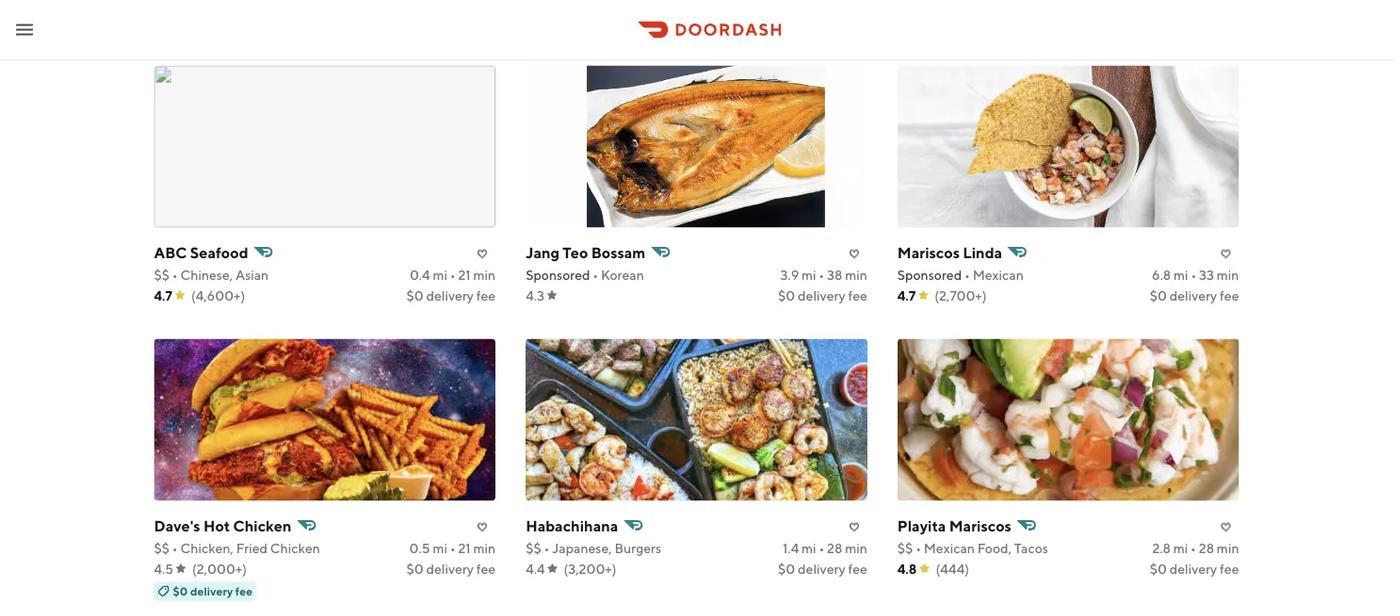 Task type: locate. For each thing, give the bounding box(es) containing it.
28
[[828, 540, 843, 556], [1199, 540, 1215, 556]]

1 28 from the left
[[828, 540, 843, 556]]

21 for abc seafood
[[458, 267, 471, 282]]

mexican
[[973, 267, 1024, 282], [924, 540, 975, 556]]

$$ up 4.5
[[154, 540, 170, 556]]

$$ for habachihana
[[526, 540, 542, 556]]

21 for dave's hot chicken
[[458, 540, 471, 556]]

$​0 delivery fee
[[407, 288, 496, 303], [779, 288, 868, 303], [1150, 288, 1240, 303], [407, 561, 496, 576], [779, 561, 868, 576], [1150, 561, 1240, 576]]

sponsored
[[526, 267, 591, 282], [898, 267, 962, 282]]

0 vertical spatial mariscos
[[898, 243, 960, 261]]

21
[[458, 267, 471, 282], [458, 540, 471, 556]]

jang
[[526, 243, 560, 261]]

1 horizontal spatial 28
[[1199, 540, 1215, 556]]

28 for habachihana
[[828, 540, 843, 556]]

chicken,
[[180, 540, 234, 556]]

dave's
[[154, 517, 200, 535]]

21 right 0.4
[[458, 267, 471, 282]]

$​0 down 3.9
[[779, 288, 796, 303]]

delivery for seafood
[[426, 288, 474, 303]]

mi right "6.8"
[[1174, 267, 1189, 282]]

1 horizontal spatial sponsored
[[898, 267, 962, 282]]

(2,700+)
[[935, 288, 987, 303]]

delivery for mariscos
[[1170, 561, 1218, 576]]

2 sponsored from the left
[[898, 267, 962, 282]]

japanese,
[[552, 540, 612, 556]]

0 horizontal spatial 28
[[828, 540, 843, 556]]

$​0 down 2.8
[[1150, 561, 1168, 576]]

mi right 3.9
[[802, 267, 817, 282]]

1 vertical spatial mexican
[[924, 540, 975, 556]]

delivery down 2.8 mi • 28 min
[[1170, 561, 1218, 576]]

$​0
[[407, 288, 424, 303], [779, 288, 796, 303], [1150, 288, 1168, 303], [407, 561, 424, 576], [779, 561, 796, 576], [1150, 561, 1168, 576]]

$​0 down "6.8"
[[1150, 288, 1168, 303]]

•
[[172, 267, 178, 282], [450, 267, 456, 282], [593, 267, 599, 282], [819, 267, 825, 282], [965, 267, 971, 282], [1192, 267, 1197, 282], [172, 540, 178, 556], [450, 540, 456, 556], [544, 540, 550, 556], [819, 540, 825, 556], [916, 540, 922, 556], [1191, 540, 1197, 556]]

delivery down 0.4 mi • 21 min
[[426, 288, 474, 303]]

mi for seafood
[[433, 267, 448, 282]]

chicken
[[233, 517, 292, 535], [270, 540, 320, 556]]

1 21 from the top
[[458, 267, 471, 282]]

4.7 left the (2,700+)
[[898, 288, 916, 303]]

fee down 3.9 mi • 38 min
[[849, 288, 868, 303]]

sponsored • korean
[[526, 267, 644, 282]]

min right the 0.5
[[474, 540, 496, 556]]

(3,200+)
[[564, 561, 617, 576]]

delivery down (2,000+)
[[190, 585, 233, 598]]

• down playita
[[916, 540, 922, 556]]

delivery down 3.9 mi • 38 min
[[798, 288, 846, 303]]

2 4.7 from the left
[[898, 288, 916, 303]]

$​0 down 0.4
[[407, 288, 424, 303]]

$​0 delivery fee for linda
[[1150, 288, 1240, 303]]

delivery
[[426, 288, 474, 303], [798, 288, 846, 303], [1170, 288, 1218, 303], [426, 561, 474, 576], [798, 561, 846, 576], [1170, 561, 1218, 576], [190, 585, 233, 598]]

3.9 mi • 38 min
[[781, 267, 868, 282]]

fee down 0.5 mi • 21 min
[[477, 561, 496, 576]]

mi right 0.4
[[433, 267, 448, 282]]

0.4 mi • 21 min
[[410, 267, 496, 282]]

sponsored down jang
[[526, 267, 591, 282]]

mi right the 0.5
[[433, 540, 448, 556]]

linda
[[963, 243, 1003, 261]]

chicken up "fried"
[[233, 517, 292, 535]]

min
[[474, 267, 496, 282], [846, 267, 868, 282], [1217, 267, 1240, 282], [474, 540, 496, 556], [846, 540, 868, 556], [1217, 540, 1240, 556]]

burgers
[[615, 540, 662, 556]]

2 28 from the left
[[1199, 540, 1215, 556]]

$​0 delivery fee for teo
[[779, 288, 868, 303]]

2 21 from the top
[[458, 540, 471, 556]]

fee
[[477, 288, 496, 303], [849, 288, 868, 303], [1221, 288, 1240, 303], [477, 561, 496, 576], [849, 561, 868, 576], [1221, 561, 1240, 576], [235, 585, 253, 598]]

min right 38
[[846, 267, 868, 282]]

1 horizontal spatial 4.7
[[898, 288, 916, 303]]

0 vertical spatial 21
[[458, 267, 471, 282]]

dave's hot chicken
[[154, 517, 292, 535]]

fee down 2.8 mi • 28 min
[[1221, 561, 1240, 576]]

mariscos up sponsored • mexican
[[898, 243, 960, 261]]

$​0 delivery fee for seafood
[[407, 288, 496, 303]]

min right 2.8
[[1217, 540, 1240, 556]]

$​0 for mariscos linda
[[1150, 288, 1168, 303]]

4.7
[[154, 288, 172, 303], [898, 288, 916, 303]]

$​0 delivery fee down 2.8 mi • 28 min
[[1150, 561, 1240, 576]]

6.8 mi • 33 min
[[1153, 267, 1240, 282]]

21 right the 0.5
[[458, 540, 471, 556]]

$​0 delivery fee down 3.9 mi • 38 min
[[779, 288, 868, 303]]

fee down 0.4 mi • 21 min
[[477, 288, 496, 303]]

mi right 2.8
[[1174, 540, 1189, 556]]

fee down "1.4 mi • 28 min"
[[849, 561, 868, 576]]

0 horizontal spatial sponsored
[[526, 267, 591, 282]]

min right the 33
[[1217, 267, 1240, 282]]

sponsored • mexican
[[898, 267, 1024, 282]]

mariscos up $$ • mexican food, tacos
[[950, 517, 1012, 535]]

0 horizontal spatial 4.7
[[154, 288, 172, 303]]

teo
[[563, 243, 588, 261]]

$​0 down 1.4
[[779, 561, 796, 576]]

food,
[[978, 540, 1012, 556]]

• down jang teo bossam
[[593, 267, 599, 282]]

fee down 6.8 mi • 33 min
[[1221, 288, 1240, 303]]

28 right 1.4
[[828, 540, 843, 556]]

0 vertical spatial chicken
[[233, 517, 292, 535]]

min for mariscos
[[1217, 540, 1240, 556]]

seafood
[[190, 243, 248, 261]]

delivery for teo
[[798, 288, 846, 303]]

(2,000+)
[[192, 561, 247, 576]]

$$ for dave's hot chicken
[[154, 540, 170, 556]]

sponsored for jang
[[526, 267, 591, 282]]

1 sponsored from the left
[[526, 267, 591, 282]]

delivery down 0.5 mi • 21 min
[[426, 561, 474, 576]]

• left 38
[[819, 267, 825, 282]]

$$ down "abc"
[[154, 267, 170, 282]]

playita
[[898, 517, 947, 535]]

3.9
[[781, 267, 799, 282]]

2.8
[[1153, 540, 1171, 556]]

abc seafood
[[154, 243, 248, 261]]

mexican down linda
[[973, 267, 1024, 282]]

$​0 for dave's hot chicken
[[407, 561, 424, 576]]

$​0 delivery fee down 0.5 mi • 21 min
[[407, 561, 496, 576]]

fee for linda
[[1221, 288, 1240, 303]]

fried
[[236, 540, 268, 556]]

fee for teo
[[849, 288, 868, 303]]

sponsored down mariscos linda at the right of the page
[[898, 267, 962, 282]]

1 4.7 from the left
[[154, 288, 172, 303]]

28 right 2.8
[[1199, 540, 1215, 556]]

$​0 delivery fee down 6.8 mi • 33 min
[[1150, 288, 1240, 303]]

$​0 for habachihana
[[779, 561, 796, 576]]

chicken right "fried"
[[270, 540, 320, 556]]

delivery down "1.4 mi • 28 min"
[[798, 561, 846, 576]]

$​0 delivery fee down 0.4 mi • 21 min
[[407, 288, 496, 303]]

min right 0.4
[[474, 267, 496, 282]]

1.4
[[783, 540, 799, 556]]

$$ up 4.4
[[526, 540, 542, 556]]

$$
[[154, 267, 170, 282], [154, 540, 170, 556], [526, 540, 542, 556], [898, 540, 914, 556]]

mariscos
[[898, 243, 960, 261], [950, 517, 1012, 535]]

mexican for sponsored
[[973, 267, 1024, 282]]

$​0 down the 0.5
[[407, 561, 424, 576]]

0 vertical spatial mexican
[[973, 267, 1024, 282]]

4.7 down "abc"
[[154, 288, 172, 303]]

sponsored for mariscos
[[898, 267, 962, 282]]

mi
[[433, 267, 448, 282], [802, 267, 817, 282], [1174, 267, 1189, 282], [433, 540, 448, 556], [802, 540, 817, 556], [1174, 540, 1189, 556]]

$0 delivery fee
[[173, 585, 253, 598]]

mexican up (444)
[[924, 540, 975, 556]]

1 vertical spatial 21
[[458, 540, 471, 556]]

$$ • japanese, burgers
[[526, 540, 662, 556]]

$$ up "4.8" on the right
[[898, 540, 914, 556]]

4.7 for mariscos linda
[[898, 288, 916, 303]]

delivery down 6.8 mi • 33 min
[[1170, 288, 1218, 303]]



Task type: describe. For each thing, give the bounding box(es) containing it.
jang teo bossam
[[526, 243, 646, 261]]

1 vertical spatial mariscos
[[950, 517, 1012, 535]]

$​0 for playita mariscos
[[1150, 561, 1168, 576]]

(444)
[[936, 561, 970, 576]]

min for linda
[[1217, 267, 1240, 282]]

$​0 for abc seafood
[[407, 288, 424, 303]]

min for seafood
[[474, 267, 496, 282]]

(4,600+)
[[191, 288, 245, 303]]

$$ • chicken, fried chicken
[[154, 540, 320, 556]]

2.8 mi • 28 min
[[1153, 540, 1240, 556]]

mi for hot
[[433, 540, 448, 556]]

$​0 delivery fee for mariscos
[[1150, 561, 1240, 576]]

mi right 1.4
[[802, 540, 817, 556]]

playita mariscos
[[898, 517, 1012, 535]]

fee for seafood
[[477, 288, 496, 303]]

• right the 0.5
[[450, 540, 456, 556]]

mariscos linda
[[898, 243, 1003, 261]]

$​0 for jang teo bossam
[[779, 288, 796, 303]]

• right 0.4
[[450, 267, 456, 282]]

min for teo
[[846, 267, 868, 282]]

38
[[827, 267, 843, 282]]

4.7 for abc seafood
[[154, 288, 172, 303]]

mi for teo
[[802, 267, 817, 282]]

mi for mariscos
[[1174, 540, 1189, 556]]

• right 1.4
[[819, 540, 825, 556]]

abc
[[154, 243, 187, 261]]

mi for linda
[[1174, 267, 1189, 282]]

korean
[[601, 267, 644, 282]]

fee for mariscos
[[1221, 561, 1240, 576]]

$​0 delivery fee for hot
[[407, 561, 496, 576]]

28 for playita mariscos
[[1199, 540, 1215, 556]]

0.5 mi • 21 min
[[410, 540, 496, 556]]

asian
[[236, 267, 269, 282]]

• down "abc"
[[172, 267, 178, 282]]

chinese,
[[180, 267, 233, 282]]

habachihana
[[526, 517, 619, 535]]

1.4 mi • 28 min
[[783, 540, 868, 556]]

4.3
[[526, 288, 545, 303]]

$$ for playita mariscos
[[898, 540, 914, 556]]

mexican for $$
[[924, 540, 975, 556]]

$​0 delivery fee down "1.4 mi • 28 min"
[[779, 561, 868, 576]]

0.4
[[410, 267, 430, 282]]

$0
[[173, 585, 188, 598]]

1 vertical spatial chicken
[[270, 540, 320, 556]]

4.8
[[898, 561, 917, 576]]

fee down (2,000+)
[[235, 585, 253, 598]]

tacos
[[1015, 540, 1049, 556]]

open menu image
[[13, 18, 36, 41]]

$$ • chinese, asian
[[154, 267, 269, 282]]

hot
[[203, 517, 230, 535]]

0.5
[[410, 540, 430, 556]]

bossam
[[592, 243, 646, 261]]

• right 2.8
[[1191, 540, 1197, 556]]

delivery for linda
[[1170, 288, 1218, 303]]

min for hot
[[474, 540, 496, 556]]

• down dave's
[[172, 540, 178, 556]]

$$ for abc seafood
[[154, 267, 170, 282]]

delivery for hot
[[426, 561, 474, 576]]

• up 4.4
[[544, 540, 550, 556]]

$$ • mexican food, tacos
[[898, 540, 1049, 556]]

4.5
[[154, 561, 173, 576]]

fee for hot
[[477, 561, 496, 576]]

• left the 33
[[1192, 267, 1197, 282]]

min right 1.4
[[846, 540, 868, 556]]

4.4
[[526, 561, 545, 576]]

33
[[1200, 267, 1215, 282]]

6.8
[[1153, 267, 1172, 282]]

• up the (2,700+)
[[965, 267, 971, 282]]



Task type: vqa. For each thing, say whether or not it's contained in the screenshot.
the rightmost Save
no



